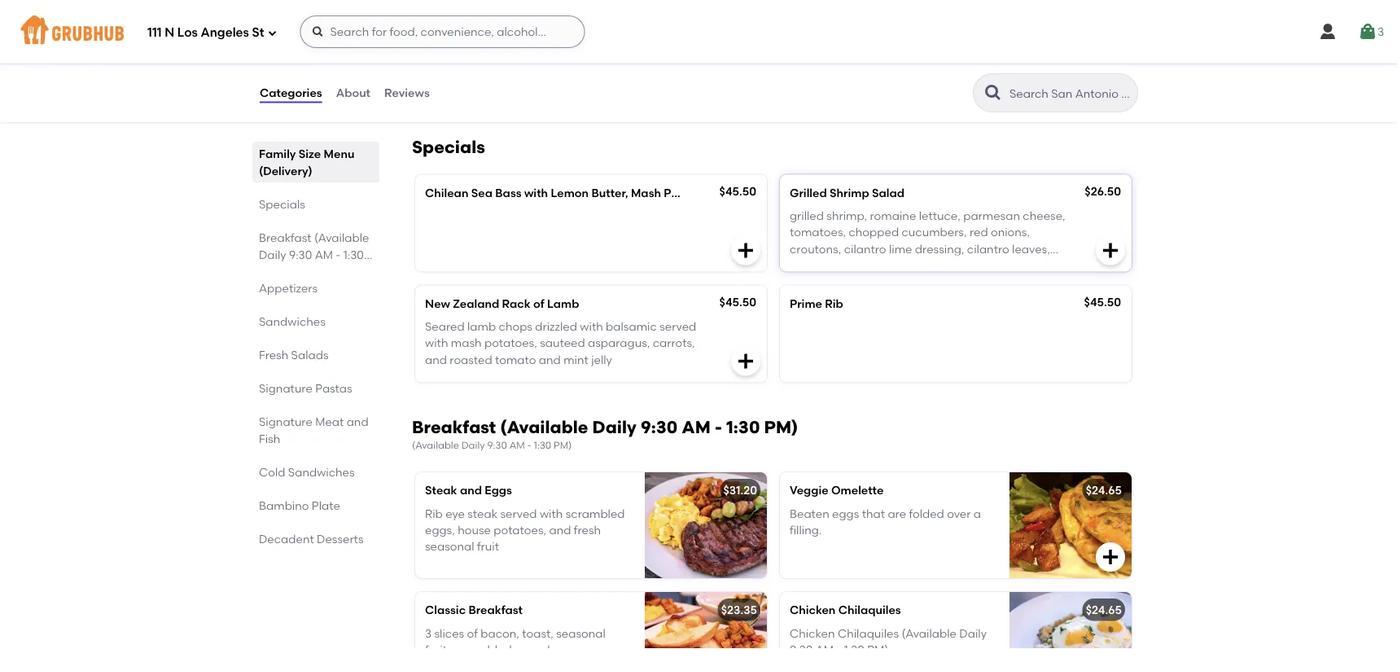 Task type: vqa. For each thing, say whether or not it's contained in the screenshot.
Specials within tab
yes



Task type: describe. For each thing, give the bounding box(es) containing it.
with right bass
[[524, 186, 548, 200]]

with up asparagus, on the left of the page
[[580, 320, 603, 333]]

sea
[[471, 186, 493, 200]]

n
[[165, 25, 174, 40]]

red
[[970, 225, 988, 239]]

jelly
[[591, 353, 612, 366]]

appetizers tab
[[259, 279, 373, 296]]

3 slices of bacon, toast, seasonal fruit, scrambled eggs, hous
[[425, 626, 606, 649]]

specials inside tab
[[259, 197, 305, 211]]

and inside signature meat and fish
[[347, 415, 369, 428]]

2 vertical spatial breakfast
[[469, 603, 523, 617]]

chicken chilaquiles image
[[1010, 592, 1132, 649]]

toast,
[[522, 626, 554, 640]]

a
[[974, 506, 981, 520]]

carrots,
[[653, 336, 695, 350]]

signature pastas tab
[[259, 379, 373, 397]]

seared lamb chops drizzled with balsamic served with mash potatoes, sauteed asparagus, carrots, and roasted tomato and mint jelly
[[425, 320, 697, 366]]

with down seared
[[425, 336, 448, 350]]

- inside breakfast (available daily 9:30 am - 1:30 pm) appetizers
[[336, 248, 341, 261]]

Search for food, convenience, alcohol... search field
[[300, 15, 585, 48]]

potato,
[[664, 186, 705, 200]]

prime rib
[[790, 297, 844, 310]]

0 vertical spatial specials
[[412, 136, 485, 157]]

cold
[[259, 465, 285, 479]]

los
[[177, 25, 198, 40]]

$26.50
[[1085, 184, 1121, 198]]

parmesan
[[964, 209, 1020, 223]]

scrambled inside the 3 slices of bacon, toast, seasonal fruit, scrambled eggs, hous
[[453, 643, 512, 649]]

chicken for chicken chilaquiles
[[790, 603, 836, 617]]

omelette
[[831, 483, 884, 497]]

leaves,
[[1012, 242, 1050, 256]]

cold sandwiches
[[259, 465, 355, 479]]

and down sauteed
[[539, 353, 561, 366]]

blueberry bread pudding (single-serve)
[[425, 32, 644, 46]]

potatoes, inside the rib eye steak served with scrambled eggs, house potatoes, and fresh seasonal fruit
[[494, 523, 547, 537]]

1 horizontal spatial of
[[533, 297, 545, 310]]

fresh
[[574, 523, 601, 537]]

specials tab
[[259, 195, 373, 213]]

prime
[[790, 297, 822, 310]]

svg image inside 3 button
[[1358, 22, 1378, 42]]

breakfast for breakfast (available daily 9:30 am - 1:30 pm) appetizers
[[259, 230, 312, 244]]

mash
[[631, 186, 661, 200]]

roasted
[[450, 353, 492, 366]]

breakfast (available daily 9:30 am - 1:30 pm) (available daily 9:30 am - 1:30 pm)
[[412, 417, 798, 451]]

seared
[[425, 320, 465, 333]]

pudding
[[518, 32, 565, 46]]

steak
[[468, 506, 498, 520]]

fresh salads tab
[[259, 346, 373, 363]]

chopped
[[849, 225, 899, 239]]

$45.50 for chilean sea bass with lemon butter, mash potato, vegetables
[[720, 184, 757, 198]]

1:30 inside breakfast (available daily 9:30 am - 1:30 pm) appetizers
[[343, 248, 364, 261]]

decadent desserts
[[259, 532, 364, 546]]

chocolate
[[425, 71, 481, 85]]

tomato
[[495, 353, 536, 366]]

am inside the chicken chilaquiles  (available daily 9:30 am - 1:30 pm)
[[816, 643, 834, 649]]

eggs
[[485, 483, 512, 497]]

steak and eggs
[[425, 483, 512, 497]]

categories button
[[259, 64, 323, 122]]

chicken chilaquiles
[[790, 603, 901, 617]]

blueberry
[[509, 55, 562, 69]]

and down seared
[[425, 353, 447, 366]]

1:30 inside the chicken chilaquiles  (available daily 9:30 am - 1:30 pm)
[[844, 643, 865, 649]]

mash
[[451, 336, 482, 350]]

chicken chilaquiles  (available daily 9:30 am - 1:30 pm)
[[790, 626, 987, 649]]

fish
[[259, 432, 280, 445]]

breakfast (available daily 9:30 am - 1:30 pm) tab
[[259, 229, 373, 279]]

creme
[[621, 55, 656, 69]]

daily inside breakfast (available daily 9:30 am - 1:30 pm) appetizers
[[259, 248, 286, 261]]

$24.65 for beaten eggs that are folded over a filling.
[[1086, 483, 1122, 497]]

bacon,
[[481, 626, 520, 640]]

syrup
[[484, 71, 514, 85]]

grilled
[[790, 186, 827, 200]]

checkout
[[1047, 530, 1102, 543]]

steak
[[425, 483, 457, 497]]

classic breakfast
[[425, 603, 523, 617]]

zealand
[[453, 297, 499, 310]]

breakfast for breakfast (available daily 9:30 am - 1:30 pm) (available daily 9:30 am - 1:30 pm)
[[412, 417, 496, 437]]

served inside the seared lamb chops drizzled with balsamic served with mash potatoes, sauteed asparagus, carrots, and roasted tomato and mint jelly
[[660, 320, 697, 333]]

signature pastas
[[259, 381, 352, 395]]

rib eye steak served with scrambled eggs, house potatoes, and fresh seasonal fruit
[[425, 506, 625, 553]]

size
[[299, 147, 321, 160]]

proceed to checkout
[[983, 530, 1102, 543]]

classic
[[425, 603, 466, 617]]

salads
[[291, 348, 329, 362]]

family size menu (delivery)
[[259, 147, 355, 178]]

decadent desserts tab
[[259, 530, 373, 547]]

shrimp
[[830, 186, 870, 200]]

sauteed
[[540, 336, 585, 350]]

chilean sea bass with lemon butter, mash potato, vegetables
[[425, 186, 771, 200]]

desserts
[[317, 532, 364, 546]]

croutons,
[[790, 242, 841, 256]]

new zealand rack of lamb
[[425, 297, 579, 310]]

breakfast (available daily 9:30 am - 1:30 pm) appetizers
[[259, 230, 369, 295]]

bambino plate tab
[[259, 497, 373, 514]]

pm) inside breakfast (available daily 9:30 am - 1:30 pm) appetizers
[[259, 265, 280, 279]]

and inside the rib eye steak served with scrambled eggs, house potatoes, and fresh seasonal fruit
[[549, 523, 571, 537]]

grilled shrimp salad
[[790, 186, 905, 200]]

bambino plate
[[259, 498, 340, 512]]

new
[[425, 297, 450, 310]]

1 horizontal spatial rib
[[825, 297, 844, 310]]

bambino
[[259, 498, 309, 512]]

balsamic
[[606, 320, 657, 333]]

0 vertical spatial sandwiches
[[259, 314, 326, 328]]

blueberry
[[425, 32, 479, 46]]

eggs
[[832, 506, 859, 520]]

seasonal inside the rib eye steak served with scrambled eggs, house potatoes, and fresh seasonal fruit
[[425, 539, 474, 553]]

cheese,
[[1023, 209, 1066, 223]]

tomatoes,
[[790, 225, 846, 239]]

served inside the rib eye steak served with scrambled eggs, house potatoes, and fresh seasonal fruit
[[500, 506, 537, 520]]

pastas
[[315, 381, 352, 395]]

plate
[[312, 498, 340, 512]]

scrambled inside the rib eye steak served with scrambled eggs, house potatoes, and fresh seasonal fruit
[[566, 506, 625, 520]]



Task type: locate. For each thing, give the bounding box(es) containing it.
scrambled up fresh
[[566, 506, 625, 520]]

chicken inside the chicken chilaquiles  (available daily 9:30 am - 1:30 pm)
[[790, 626, 835, 640]]

house
[[458, 523, 491, 537]]

butter,
[[592, 186, 628, 200]]

cucumbers,
[[902, 225, 967, 239]]

and right meat
[[347, 415, 369, 428]]

sandwiches
[[259, 314, 326, 328], [288, 465, 355, 479]]

0 horizontal spatial seasonal
[[425, 539, 474, 553]]

menu
[[324, 147, 355, 160]]

(available inside breakfast (available daily 9:30 am - 1:30 pm) appetizers
[[314, 230, 369, 244]]

signature for signature pastas
[[259, 381, 313, 395]]

reviews
[[384, 86, 430, 100]]

seasonal down the house
[[425, 539, 474, 553]]

potatoes, up the fruit
[[494, 523, 547, 537]]

that
[[862, 506, 885, 520]]

grilled shrimp, romaine lettuce, parmesan cheese, tomatoes, chopped cucumbers, red onions, croutons, cilantro lime dressing, cilantro leaves, diced mangos
[[790, 209, 1066, 272]]

0 horizontal spatial eggs,
[[425, 523, 455, 537]]

sandwiches up plate
[[288, 465, 355, 479]]

cold sandwiches tab
[[259, 463, 373, 480]]

fresh salads
[[259, 348, 329, 362]]

signature up fish
[[259, 415, 313, 428]]

rib right 'prime'
[[825, 297, 844, 310]]

cilantro down red
[[967, 242, 1010, 256]]

of right rack
[[533, 297, 545, 310]]

chicken for chicken chilaquiles  (available daily 9:30 am - 1:30 pm)
[[790, 626, 835, 640]]

serve)
[[610, 32, 644, 46]]

grilled
[[790, 209, 824, 223]]

0 horizontal spatial of
[[467, 626, 478, 640]]

served down eggs
[[500, 506, 537, 520]]

of down 'classic breakfast'
[[467, 626, 478, 640]]

1 horizontal spatial served
[[660, 320, 697, 333]]

to
[[1033, 530, 1045, 543]]

0 vertical spatial chicken
[[790, 603, 836, 617]]

fruit,
[[425, 643, 450, 649]]

eggs, down the eye
[[425, 523, 455, 537]]

- inside the chicken chilaquiles  (available daily 9:30 am - 1:30 pm)
[[837, 643, 842, 649]]

breakfast down specials tab on the left of the page
[[259, 230, 312, 244]]

1 vertical spatial scrambled
[[453, 643, 512, 649]]

chilaquiles for chicken chilaquiles  (available daily 9:30 am - 1:30 pm)
[[838, 626, 899, 640]]

chilaquiles up the chicken chilaquiles  (available daily 9:30 am - 1:30 pm)
[[839, 603, 901, 617]]

classic breakfast image
[[645, 592, 767, 649]]

0 vertical spatial signature
[[259, 381, 313, 395]]

vegetables
[[707, 186, 771, 200]]

signature meat and fish tab
[[259, 413, 373, 447]]

0 vertical spatial served
[[660, 320, 697, 333]]

veggie omelette image
[[1010, 472, 1132, 578]]

brioche
[[425, 55, 467, 69]]

breakfast up bacon,
[[469, 603, 523, 617]]

1 vertical spatial served
[[500, 506, 537, 520]]

and up steak
[[460, 483, 482, 497]]

chilaquiles down chicken chilaquiles
[[838, 626, 899, 640]]

with inside the rib eye steak served with scrambled eggs, house potatoes, and fresh seasonal fruit
[[540, 506, 563, 520]]

0 horizontal spatial rib
[[425, 506, 443, 520]]

chicken down chicken chilaquiles
[[790, 626, 835, 640]]

2 cilantro from the left
[[967, 242, 1010, 256]]

1 cilantro from the left
[[844, 242, 887, 256]]

2 $24.65 from the top
[[1086, 603, 1122, 617]]

0 horizontal spatial 3
[[425, 626, 432, 640]]

(available
[[314, 230, 369, 244], [500, 417, 588, 437], [412, 439, 459, 451], [902, 626, 957, 640]]

chilaquiles inside the chicken chilaquiles  (available daily 9:30 am - 1:30 pm)
[[838, 626, 899, 640]]

0 vertical spatial $24.65
[[1086, 483, 1122, 497]]

signature for signature meat and fish
[[259, 415, 313, 428]]

(delivery)
[[259, 164, 312, 178]]

served
[[660, 320, 697, 333], [500, 506, 537, 520]]

eggs, down toast, at the left bottom
[[515, 643, 545, 649]]

meat
[[315, 415, 344, 428]]

pm)
[[259, 265, 280, 279], [764, 417, 798, 437], [554, 439, 572, 451], [868, 643, 889, 649]]

1 vertical spatial specials
[[259, 197, 305, 211]]

salad
[[872, 186, 905, 200]]

beaten eggs that are folded over a filling.
[[790, 506, 981, 537]]

1 horizontal spatial 3
[[1378, 25, 1384, 39]]

2 signature from the top
[[259, 415, 313, 428]]

9:30 inside the chicken chilaquiles  (available daily 9:30 am - 1:30 pm)
[[790, 643, 813, 649]]

am inside breakfast (available daily 9:30 am - 1:30 pm) appetizers
[[315, 248, 333, 261]]

$24.65 up checkout
[[1086, 483, 1122, 497]]

family size menu (delivery) tab
[[259, 145, 373, 179]]

family
[[259, 147, 296, 160]]

eggs, inside the rib eye steak served with scrambled eggs, house potatoes, and fresh seasonal fruit
[[425, 523, 455, 537]]

pm) inside the chicken chilaquiles  (available daily 9:30 am - 1:30 pm)
[[868, 643, 889, 649]]

3
[[1378, 25, 1384, 39], [425, 626, 432, 640]]

potatoes, down chops
[[484, 336, 537, 350]]

0 horizontal spatial served
[[500, 506, 537, 520]]

0 horizontal spatial scrambled
[[453, 643, 512, 649]]

111 n los angeles st
[[147, 25, 264, 40]]

3 inside the 3 slices of bacon, toast, seasonal fruit, scrambled eggs, hous
[[425, 626, 432, 640]]

scrambled down bacon,
[[453, 643, 512, 649]]

potatoes, inside the seared lamb chops drizzled with balsamic served with mash potatoes, sauteed asparagus, carrots, and roasted tomato and mint jelly
[[484, 336, 537, 350]]

(available inside the chicken chilaquiles  (available daily 9:30 am - 1:30 pm)
[[902, 626, 957, 640]]

asparagus,
[[588, 336, 650, 350]]

2 chicken from the top
[[790, 626, 835, 640]]

1 vertical spatial breakfast
[[412, 417, 496, 437]]

seasonal inside the 3 slices of bacon, toast, seasonal fruit, scrambled eggs, hous
[[556, 626, 606, 640]]

beaten
[[790, 506, 830, 520]]

daily inside the chicken chilaquiles  (available daily 9:30 am - 1:30 pm)
[[960, 626, 987, 640]]

svg image
[[1318, 22, 1338, 42]]

search icon image
[[984, 83, 1003, 103]]

Search San Antonio Winery Los Angeles search field
[[1008, 86, 1133, 101]]

1 vertical spatial signature
[[259, 415, 313, 428]]

romaine
[[870, 209, 916, 223]]

1 signature from the top
[[259, 381, 313, 395]]

cilantro down chopped
[[844, 242, 887, 256]]

1 horizontal spatial seasonal
[[556, 626, 606, 640]]

lemon
[[551, 186, 589, 200]]

0 horizontal spatial cilantro
[[844, 242, 887, 256]]

lamb
[[547, 297, 579, 310]]

breakfast
[[259, 230, 312, 244], [412, 417, 496, 437], [469, 603, 523, 617]]

veggie
[[790, 483, 829, 497]]

3 up fruit,
[[425, 626, 432, 640]]

3 inside 3 button
[[1378, 25, 1384, 39]]

0 vertical spatial chilaquiles
[[839, 603, 901, 617]]

cilantro
[[844, 242, 887, 256], [967, 242, 1010, 256]]

with right steak
[[540, 506, 563, 520]]

0 vertical spatial seasonal
[[425, 539, 474, 553]]

9:30 inside breakfast (available daily 9:30 am - 1:30 pm) appetizers
[[289, 248, 312, 261]]

3 for 3 slices of bacon, toast, seasonal fruit, scrambled eggs, hous
[[425, 626, 432, 640]]

served up carrots,
[[660, 320, 697, 333]]

rib left the eye
[[425, 506, 443, 520]]

rib inside the rib eye steak served with scrambled eggs, house potatoes, and fresh seasonal fruit
[[425, 506, 443, 520]]

am
[[315, 248, 333, 261], [682, 417, 711, 437], [509, 439, 525, 451], [816, 643, 834, 649]]

steak and eggs image
[[645, 472, 767, 578]]

main navigation navigation
[[0, 0, 1397, 64]]

1 $24.65 from the top
[[1086, 483, 1122, 497]]

and left fresh
[[549, 523, 571, 537]]

chops
[[499, 320, 533, 333]]

3 for 3
[[1378, 25, 1384, 39]]

proceed
[[983, 530, 1030, 543]]

0 vertical spatial breakfast
[[259, 230, 312, 244]]

1 vertical spatial seasonal
[[556, 626, 606, 640]]

signature inside signature meat and fish
[[259, 415, 313, 428]]

mint
[[564, 353, 589, 366]]

breakfast inside breakfast (available daily 9:30 am - 1:30 pm) appetizers
[[259, 230, 312, 244]]

0 vertical spatial scrambled
[[566, 506, 625, 520]]

$24.65 down checkout
[[1086, 603, 1122, 617]]

specials up chilean
[[412, 136, 485, 157]]

0 vertical spatial of
[[533, 297, 545, 310]]

1 vertical spatial potatoes,
[[494, 523, 547, 537]]

$24.65 for chicken chilaquiles  (available daily 9:30 am - 1:30 pm)
[[1086, 603, 1122, 617]]

angeles
[[201, 25, 249, 40]]

lamb
[[467, 320, 496, 333]]

$45.50 for prime rib
[[1084, 295, 1121, 309]]

3 right svg image
[[1378, 25, 1384, 39]]

about button
[[335, 64, 371, 122]]

folded
[[909, 506, 945, 520]]

1 horizontal spatial specials
[[412, 136, 485, 157]]

1 horizontal spatial eggs,
[[515, 643, 545, 649]]

svg image
[[1358, 22, 1378, 42], [311, 25, 325, 38], [268, 28, 277, 38], [736, 72, 756, 92], [736, 241, 756, 260], [1101, 241, 1121, 260], [736, 352, 756, 371], [1101, 547, 1121, 567]]

drizzled
[[535, 320, 577, 333]]

1 vertical spatial sandwiches
[[288, 465, 355, 479]]

fresh
[[259, 348, 289, 362]]

1 chicken from the top
[[790, 603, 836, 617]]

0 vertical spatial eggs,
[[425, 523, 455, 537]]

1 vertical spatial $24.65
[[1086, 603, 1122, 617]]

sandwiches up fresh salads
[[259, 314, 326, 328]]

0 vertical spatial potatoes,
[[484, 336, 537, 350]]

are
[[888, 506, 906, 520]]

sandwiches tab
[[259, 313, 373, 330]]

$23.35
[[721, 603, 757, 617]]

1 vertical spatial rib
[[425, 506, 443, 520]]

1 horizontal spatial scrambled
[[566, 506, 625, 520]]

1 vertical spatial chicken
[[790, 626, 835, 640]]

veggie omelette
[[790, 483, 884, 497]]

1 horizontal spatial cilantro
[[967, 242, 1010, 256]]

signature meat and fish
[[259, 415, 369, 445]]

0 horizontal spatial specials
[[259, 197, 305, 211]]

0 vertical spatial 3
[[1378, 25, 1384, 39]]

compote,
[[565, 55, 618, 69]]

specials down the (delivery)
[[259, 197, 305, 211]]

potatoes,
[[484, 336, 537, 350], [494, 523, 547, 537]]

rack
[[502, 297, 531, 310]]

decadent
[[259, 532, 314, 546]]

seasonal right toast, at the left bottom
[[556, 626, 606, 640]]

1 vertical spatial eggs,
[[515, 643, 545, 649]]

chilean
[[425, 186, 469, 200]]

signature down fresh salads
[[259, 381, 313, 395]]

about
[[336, 86, 371, 100]]

breakfast up steak
[[412, 417, 496, 437]]

seasonal
[[425, 539, 474, 553], [556, 626, 606, 640]]

1 vertical spatial of
[[467, 626, 478, 640]]

chicken
[[790, 603, 836, 617], [790, 626, 835, 640]]

1:30
[[343, 248, 364, 261], [726, 417, 760, 437], [534, 439, 552, 451], [844, 643, 865, 649]]

0 vertical spatial rib
[[825, 297, 844, 310]]

st
[[252, 25, 264, 40]]

rib
[[825, 297, 844, 310], [425, 506, 443, 520]]

-
[[336, 248, 341, 261], [715, 417, 722, 437], [527, 439, 532, 451], [837, 643, 842, 649]]

1 vertical spatial 3
[[425, 626, 432, 640]]

categories
[[260, 86, 322, 100]]

chicken right $23.35
[[790, 603, 836, 617]]

bass
[[495, 186, 522, 200]]

111
[[147, 25, 162, 40]]

proceed to checkout button
[[933, 522, 1152, 551]]

1 vertical spatial chilaquiles
[[838, 626, 899, 640]]

eye
[[446, 506, 465, 520]]

eggs, inside the 3 slices of bacon, toast, seasonal fruit, scrambled eggs, hous
[[515, 643, 545, 649]]

9:30
[[289, 248, 312, 261], [641, 417, 678, 437], [487, 439, 507, 451], [790, 643, 813, 649]]

3 button
[[1358, 17, 1384, 46]]

chilaquiles for chicken chilaquiles
[[839, 603, 901, 617]]

lettuce,
[[919, 209, 961, 223]]

breakfast inside breakfast (available daily 9:30 am - 1:30 pm) (available daily 9:30 am - 1:30 pm)
[[412, 417, 496, 437]]

of inside the 3 slices of bacon, toast, seasonal fruit, scrambled eggs, hous
[[467, 626, 478, 640]]

with
[[524, 186, 548, 200], [580, 320, 603, 333], [425, 336, 448, 350], [540, 506, 563, 520]]

onions,
[[991, 225, 1030, 239]]

of
[[533, 297, 545, 310], [467, 626, 478, 640]]



